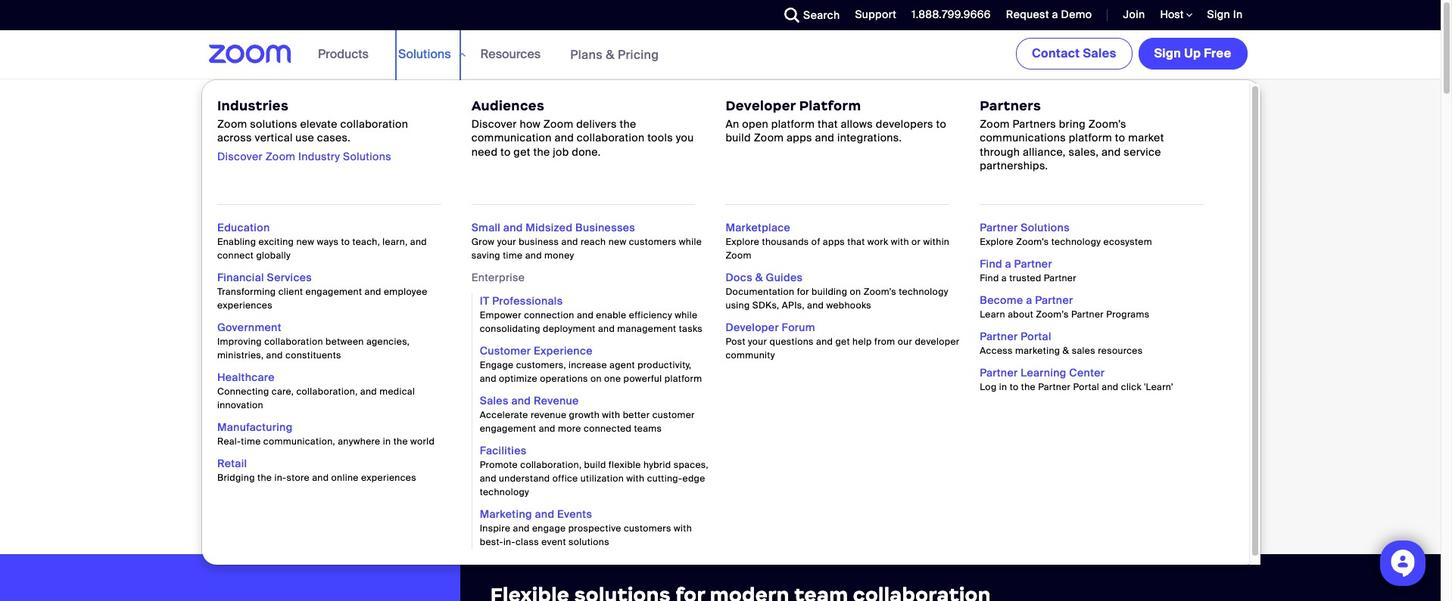 Task type: describe. For each thing, give the bounding box(es) containing it.
resources
[[480, 46, 541, 62]]

resources
[[1098, 345, 1143, 357]]

sign up free
[[1154, 45, 1231, 61]]

developers
[[876, 117, 933, 131]]

and down business at the left top of the page
[[525, 250, 542, 262]]

find a partner find a trusted partner
[[980, 257, 1076, 285]]

for
[[797, 286, 809, 298]]

from
[[874, 336, 895, 348]]

developer for platform
[[726, 98, 796, 114]]

makes
[[415, 164, 591, 230]]

to inside audiences discover how zoom delivers the communication and collaboration tools you need to get the job done.
[[500, 145, 511, 159]]

service
[[1124, 145, 1161, 159]]

office
[[552, 473, 578, 485]]

growth
[[569, 410, 600, 422]]

account.
[[340, 417, 405, 436]]

demo
[[1061, 8, 1092, 21]]

retail link
[[217, 457, 247, 471]]

more inside sales and revenue accelerate revenue growth with better customer engagement and more connected teams
[[558, 423, 581, 435]]

discover ai companion
[[373, 476, 511, 492]]

in inside manufacturing real-time communication, anywhere in the world
[[383, 436, 391, 448]]

your inside included at no additional cost with your paid zoom user account.
[[593, 395, 626, 415]]

solutions inside industries zoom solutions elevate collaboration across vertical use cases. discover zoom industry solutions
[[250, 117, 297, 131]]

zoom inside developer platform an open platform that allows developers to build zoom apps and integrations.
[[754, 131, 784, 145]]

zoom logo image
[[209, 45, 292, 64]]

sales and revenue accelerate revenue growth with better customer engagement and more connected teams
[[480, 394, 695, 435]]

zoom inside included at no additional cost with your paid zoom user account.
[[257, 417, 300, 436]]

class
[[516, 537, 539, 549]]

zoom inside partners zoom partners bring zoom's communications platform to market through alliance, sales, and service partnerships.
[[980, 117, 1010, 131]]

connect
[[217, 250, 254, 262]]

enabling
[[217, 236, 256, 248]]

learn,
[[383, 236, 408, 248]]

log
[[980, 382, 997, 394]]

the inside partner learning center log in to the partner portal and click 'learn'
[[1021, 382, 1036, 394]]

developer platform an open platform that allows developers to build zoom apps and integrations.
[[726, 98, 946, 145]]

zoom's inside become a partner learn about zoom's partner programs
[[1036, 309, 1069, 321]]

and inside developer forum post your questions and get help from our developer community
[[816, 336, 833, 348]]

discover inside audiences discover how zoom delivers the communication and collaboration tools you need to get the job done.
[[471, 117, 517, 131]]

on inside customer experience engage customers, increase agent productivity, and optimize operations on one powerful platform
[[590, 373, 602, 385]]

& inside main content
[[279, 476, 288, 492]]

optimize
[[499, 373, 537, 385]]

the left job
[[533, 145, 550, 159]]

and inside retail bridging the in-store and online experiences
[[312, 472, 329, 485]]

industry
[[298, 150, 340, 163]]

productivity,
[[638, 360, 692, 372]]

plans inside product information navigation
[[570, 47, 603, 62]]

and inside government improving collaboration between agencies, ministries, and constituents
[[266, 350, 283, 362]]

sign up free button
[[1138, 38, 1247, 70]]

on inside 'docs & guides documentation for building on zoom's technology using sdks, apis, and webhooks'
[[850, 286, 861, 298]]

ai up across
[[244, 99, 255, 112]]

through
[[980, 145, 1020, 159]]

experiences for services
[[217, 300, 272, 312]]

a for become
[[1026, 294, 1032, 307]]

and down enable at bottom left
[[598, 323, 615, 335]]

marketing and events link
[[480, 508, 592, 522]]

2 find from the top
[[980, 273, 999, 285]]

apps inside developer platform an open platform that allows developers to build zoom apps and integrations.
[[787, 131, 812, 145]]

discover inside discover ai companion link
[[373, 476, 425, 492]]

ai down world
[[428, 476, 440, 492]]

efficiency
[[629, 310, 672, 322]]

of
[[811, 236, 820, 248]]

enterprise element
[[471, 294, 710, 550]]

find a partner link
[[980, 257, 1052, 271]]

cases.
[[317, 131, 351, 145]]

collaboration inside government improving collaboration between agencies, ministries, and constituents
[[264, 336, 323, 348]]

and inside 'docs & guides documentation for building on zoom's technology using sdks, apis, and webhooks'
[[807, 300, 824, 312]]

in- inside retail bridging the in-store and online experiences
[[274, 472, 287, 485]]

learn
[[980, 309, 1005, 321]]

marketplace
[[726, 221, 790, 235]]

sign for sign in
[[1207, 8, 1230, 21]]

job
[[553, 145, 569, 159]]

and up deployment
[[577, 310, 594, 322]]

and inside education enabling exciting new ways to teach, learn, and connect globally
[[410, 236, 427, 248]]

solutions inside industries zoom solutions elevate collaboration across vertical use cases. discover zoom industry solutions
[[343, 150, 391, 163]]

platform
[[799, 98, 861, 114]]

powerful
[[624, 373, 662, 385]]

1 vertical spatial partners
[[1013, 117, 1056, 131]]

world
[[410, 436, 435, 448]]

you inside audiences discover how zoom delivers the communication and collaboration tools you need to get the job done.
[[676, 131, 694, 145]]

and inside facilities promote collaboration, build flexible hybrid spaces, and understand office utilization with cutting-edge technology
[[480, 473, 496, 485]]

platform inside customer experience engage customers, increase agent productivity, and optimize operations on one powerful platform
[[665, 373, 702, 385]]

experience
[[534, 344, 593, 358]]

more inside ai that makes you more
[[335, 222, 475, 288]]

no
[[421, 395, 440, 415]]

meetings navigation
[[1013, 30, 1250, 73]]

the inside retail bridging the in-store and online experiences
[[257, 472, 272, 485]]

manufacturing real-time communication, anywhere in the world
[[217, 421, 435, 448]]

plans inside main content
[[243, 476, 276, 492]]

our
[[898, 336, 912, 348]]

retail bridging the in-store and online experiences
[[217, 457, 416, 485]]

search button
[[773, 0, 844, 30]]

companion for zoom
[[286, 374, 370, 394]]

financial services link
[[217, 271, 312, 285]]

technology inside the partner solutions explore zoom's technology ecosystem
[[1051, 236, 1101, 248]]

sign for sign up free
[[1154, 45, 1181, 61]]

zoom inside marketplace explore thousands of apps that work with or within zoom
[[726, 250, 751, 262]]

that inside developer platform an open platform that allows developers to build zoom apps and integrations.
[[818, 117, 838, 131]]

your inside small and midsized businesses grow your business and reach new customers while saving time and money
[[497, 236, 516, 248]]

businesses
[[575, 221, 635, 235]]

solutions inside dropdown button
[[398, 46, 451, 62]]

while inside it professionals empower connection and enable efficiency while consolidating deployment and management tasks
[[675, 310, 698, 322]]

user
[[303, 417, 336, 436]]

banner containing industries
[[190, 30, 1261, 566]]

solutions inside the partner solutions explore zoom's technology ecosystem
[[1021, 221, 1070, 235]]

real-
[[217, 436, 241, 448]]

1 find from the top
[[980, 257, 1002, 271]]

time inside small and midsized businesses grow your business and reach new customers while saving time and money
[[503, 250, 523, 262]]

discover inside industries zoom solutions elevate collaboration across vertical use cases. discover zoom industry solutions
[[217, 150, 263, 163]]

a for request
[[1052, 8, 1058, 21]]

host button
[[1160, 8, 1192, 22]]

build inside developer platform an open platform that allows developers to build zoom apps and integrations.
[[726, 131, 751, 145]]

0 vertical spatial partners
[[980, 98, 1041, 114]]

assistant
[[529, 374, 595, 394]]

while inside small and midsized businesses grow your business and reach new customers while saving time and money
[[679, 236, 702, 248]]

portal inside the partner portal access marketing & sales resources
[[1021, 330, 1051, 344]]

contact
[[1032, 45, 1080, 61]]

join link left the "host"
[[1112, 0, 1149, 30]]

customer experience engage customers, increase agent productivity, and optimize operations on one powerful platform
[[480, 344, 702, 385]]

use
[[296, 131, 314, 145]]

to inside partner learning center log in to the partner portal and click 'learn'
[[1010, 382, 1019, 394]]

to left fit
[[286, 99, 296, 112]]

enterprise
[[471, 271, 525, 285]]

forum
[[782, 321, 815, 335]]

a for find
[[1005, 257, 1011, 271]]

explore inside marketplace explore thousands of apps that work with or within zoom
[[726, 236, 759, 248]]

sales,
[[1069, 145, 1099, 159]]

professionals
[[492, 294, 563, 308]]

best-
[[480, 537, 503, 549]]

partner down find a partner find a trusted partner
[[1035, 294, 1073, 307]]

included
[[334, 395, 399, 415]]

and inside developer platform an open platform that allows developers to build zoom apps and integrations.
[[815, 131, 834, 145]]

and down optimize
[[511, 394, 531, 408]]

engagement inside financial services transforming client engagement and employee experiences
[[306, 286, 362, 298]]

it
[[480, 294, 489, 308]]

discover ai companion link
[[373, 467, 534, 502]]

and down revenue
[[539, 423, 556, 435]]

time inside manufacturing real-time communication, anywhere in the world
[[241, 436, 261, 448]]

a down "find a partner" link
[[1001, 273, 1007, 285]]

get inside audiences discover how zoom delivers the communication and collaboration tools you need to get the job done.
[[514, 145, 530, 159]]

additional
[[444, 395, 518, 415]]

apis,
[[782, 300, 805, 312]]

in- inside the marketing and events inspire and engage prospective customers with best-in-class event solutions
[[503, 537, 516, 549]]

hybrid
[[643, 460, 671, 472]]

companion for discover
[[443, 476, 511, 492]]

product information navigation
[[201, 30, 1261, 566]]

and up engage
[[535, 508, 554, 522]]

promote
[[480, 460, 518, 472]]

partner inside the partner portal access marketing & sales resources
[[980, 330, 1018, 344]]

explore inside the partner solutions explore zoom's technology ecosystem
[[980, 236, 1014, 248]]

with inside marketplace explore thousands of apps that work with or within zoom
[[891, 236, 909, 248]]

help
[[852, 336, 872, 348]]

constituents
[[285, 350, 341, 362]]

productive
[[221, 281, 513, 346]]

engage
[[480, 360, 514, 372]]

collaboration inside audiences discover how zoom delivers the communication and collaboration tools you need to get the job done.
[[577, 131, 645, 145]]

money
[[544, 250, 574, 262]]

join link up meetings navigation
[[1123, 8, 1145, 21]]

connection
[[524, 310, 574, 322]]

customer experience link
[[480, 344, 593, 358]]

pricing inside main content
[[291, 476, 332, 492]]

delivers
[[576, 117, 617, 131]]

small
[[471, 221, 501, 235]]

done.
[[572, 145, 601, 159]]

join
[[1123, 8, 1145, 21]]

small and midsized businesses link
[[471, 221, 635, 235]]

platform inside partners zoom partners bring zoom's communications platform to market through alliance, sales, and service partnerships.
[[1069, 131, 1112, 145]]

ai inside zoom ai companion is your trusted digital assistant that empowers you.
[[267, 374, 282, 394]]

docs & guides link
[[726, 271, 803, 285]]

1 vertical spatial plans & pricing
[[243, 476, 332, 492]]

and inside customer experience engage customers, increase agent productivity, and optimize operations on one powerful platform
[[480, 373, 496, 385]]

with inside included at no additional cost with your paid zoom user account.
[[558, 395, 589, 415]]

you inside ai that makes you more
[[221, 222, 322, 288]]

spaces,
[[674, 460, 708, 472]]

and inside financial services transforming client engagement and employee experiences
[[365, 286, 381, 298]]

vertical
[[255, 131, 293, 145]]

and inside partner learning center log in to the partner portal and click 'learn'
[[1102, 382, 1119, 394]]

and up money
[[561, 236, 578, 248]]

that inside marketplace explore thousands of apps that work with or within zoom
[[847, 236, 865, 248]]

open
[[742, 117, 768, 131]]



Task type: vqa. For each thing, say whether or not it's contained in the screenshot.


Task type: locate. For each thing, give the bounding box(es) containing it.
trusted down "find a partner" link
[[1009, 273, 1041, 285]]

customers down businesses
[[629, 236, 676, 248]]

with down assistant
[[558, 395, 589, 415]]

0 horizontal spatial get
[[514, 145, 530, 159]]

and left employee
[[365, 286, 381, 298]]

to right ways at the top left of page
[[341, 236, 350, 248]]

1 horizontal spatial time
[[503, 250, 523, 262]]

partner portal link
[[980, 330, 1051, 344]]

companion down promote
[[443, 476, 511, 492]]

0 vertical spatial pricing
[[618, 47, 659, 62]]

1 vertical spatial technology
[[899, 286, 948, 298]]

1 vertical spatial plans
[[243, 476, 276, 492]]

banner
[[190, 30, 1261, 566]]

portal down the center
[[1073, 382, 1099, 394]]

0 horizontal spatial explore
[[726, 236, 759, 248]]

1 horizontal spatial new
[[608, 236, 626, 248]]

with inside facilities promote collaboration, build flexible hybrid spaces, and understand office utilization with cutting-edge technology
[[626, 473, 645, 485]]

ai up empowers
[[267, 374, 282, 394]]

healthcare
[[217, 371, 275, 385]]

0 vertical spatial sales
[[1083, 45, 1116, 61]]

and down engage at the bottom of page
[[480, 373, 496, 385]]

1 horizontal spatial technology
[[899, 286, 948, 298]]

collaboration up constituents
[[264, 336, 323, 348]]

right image
[[460, 100, 475, 112]]

request
[[1006, 8, 1049, 21]]

0 horizontal spatial more
[[335, 222, 475, 288]]

in
[[1233, 8, 1243, 21]]

partner down learning
[[1038, 382, 1071, 394]]

your inside zoom ai companion is your trusted digital assistant that empowers you.
[[390, 374, 421, 394]]

your
[[312, 99, 334, 112], [497, 236, 516, 248], [748, 336, 767, 348], [390, 374, 421, 394], [593, 395, 626, 415]]

to inside partners zoom partners bring zoom's communications platform to market through alliance, sales, and service partnerships.
[[1115, 131, 1125, 145]]

technology inside facilities promote collaboration, build flexible hybrid spaces, and understand office utilization with cutting-edge technology
[[480, 487, 529, 499]]

products button
[[318, 30, 375, 79]]

zoom up across
[[217, 117, 247, 131]]

0 vertical spatial find
[[980, 257, 1002, 271]]

platform right open
[[771, 117, 815, 131]]

click
[[1121, 382, 1142, 394]]

0 vertical spatial get
[[514, 145, 530, 159]]

& inside the partner portal access marketing & sales resources
[[1063, 345, 1069, 357]]

main content containing ai that makes you more
[[0, 30, 1441, 602]]

0 vertical spatial plans
[[570, 47, 603, 62]]

tools inside audiences discover how zoom delivers the communication and collaboration tools you need to get the job done.
[[647, 131, 673, 145]]

0 vertical spatial experiences
[[217, 300, 272, 312]]

platform inside developer platform an open platform that allows developers to build zoom apps and integrations.
[[771, 117, 815, 131]]

the
[[620, 117, 636, 131], [533, 145, 550, 159], [1021, 382, 1036, 394], [393, 436, 408, 448], [257, 472, 272, 485]]

that down agent
[[599, 374, 627, 394]]

pricing inside product information navigation
[[618, 47, 659, 62]]

2 vertical spatial solutions
[[1021, 221, 1070, 235]]

the down partner learning center link
[[1021, 382, 1036, 394]]

0 vertical spatial in-
[[274, 472, 287, 485]]

2 horizontal spatial solutions
[[1021, 221, 1070, 235]]

build
[[726, 131, 751, 145], [584, 460, 606, 472]]

engage
[[532, 523, 566, 535]]

1 vertical spatial sign
[[1154, 45, 1181, 61]]

1 vertical spatial collaboration,
[[520, 460, 582, 472]]

new
[[296, 236, 314, 248], [608, 236, 626, 248]]

portal up marketing
[[1021, 330, 1051, 344]]

and left 'click'
[[1102, 382, 1119, 394]]

2 horizontal spatial technology
[[1051, 236, 1101, 248]]

partner up log on the bottom of page
[[980, 366, 1018, 380]]

to inside education enabling exciting new ways to teach, learn, and connect globally
[[341, 236, 350, 248]]

zoom inside zoom ai companion is your trusted digital assistant that empowers you.
[[221, 374, 263, 394]]

1 horizontal spatial trusted
[[1009, 273, 1041, 285]]

partner learning center link
[[980, 366, 1105, 380]]

marketing
[[480, 508, 532, 522]]

collaboration down delivers
[[577, 131, 645, 145]]

0 horizontal spatial pricing
[[291, 476, 332, 492]]

empower
[[480, 310, 522, 322]]

and right small
[[503, 221, 523, 235]]

0 horizontal spatial solutions
[[250, 117, 297, 131]]

0 horizontal spatial plans & pricing
[[243, 476, 332, 492]]

0 horizontal spatial sign
[[1154, 45, 1181, 61]]

cutting-
[[647, 473, 682, 485]]

experiences inside retail bridging the in-store and online experiences
[[361, 472, 416, 485]]

you.
[[301, 395, 330, 415]]

enable
[[596, 310, 626, 322]]

needs
[[337, 99, 369, 112]]

globally
[[256, 250, 291, 262]]

support link
[[844, 0, 900, 30], [855, 8, 896, 21]]

experiences inside financial services transforming client engagement and employee experiences
[[217, 300, 272, 312]]

engagement down 'accelerate'
[[480, 423, 536, 435]]

sign left up
[[1154, 45, 1181, 61]]

1 vertical spatial while
[[675, 310, 698, 322]]

technology down or
[[899, 286, 948, 298]]

collaboration, up office
[[520, 460, 582, 472]]

1 explore from the left
[[726, 236, 759, 248]]

build down 'an'
[[726, 131, 751, 145]]

partner up sales
[[1071, 309, 1104, 321]]

and right questions
[[816, 336, 833, 348]]

understand
[[499, 473, 550, 485]]

time up enterprise
[[503, 250, 523, 262]]

zoom up through
[[980, 117, 1010, 131]]

developer up post
[[726, 321, 779, 335]]

exciting
[[259, 236, 294, 248]]

2 new from the left
[[608, 236, 626, 248]]

companion inside zoom ai companion is your trusted digital assistant that empowers you.
[[286, 374, 370, 394]]

0 horizontal spatial build
[[584, 460, 606, 472]]

0 horizontal spatial you
[[221, 222, 322, 288]]

technology
[[1051, 236, 1101, 248], [899, 286, 948, 298], [480, 487, 529, 499]]

0 vertical spatial while
[[679, 236, 702, 248]]

ai inside ai that makes you more
[[221, 164, 274, 230]]

0 horizontal spatial collaboration
[[264, 336, 323, 348]]

1 horizontal spatial plans
[[570, 47, 603, 62]]

experiences right online
[[361, 472, 416, 485]]

zoom's inside 'docs & guides documentation for building on zoom's technology using sdks, apis, and webhooks'
[[864, 286, 896, 298]]

1 horizontal spatial plans & pricing
[[570, 47, 659, 62]]

and inside partners zoom partners bring zoom's communications platform to market through alliance, sales, and service partnerships.
[[1101, 145, 1121, 159]]

0 horizontal spatial apps
[[787, 131, 812, 145]]

partner
[[980, 221, 1018, 235], [1014, 257, 1052, 271], [1044, 273, 1076, 285], [1035, 294, 1073, 307], [1071, 309, 1104, 321], [980, 330, 1018, 344], [980, 366, 1018, 380], [1038, 382, 1071, 394]]

0 horizontal spatial in
[[383, 436, 391, 448]]

sales inside sales and revenue accelerate revenue growth with better customer engagement and more connected teams
[[480, 394, 508, 408]]

1 vertical spatial sales
[[480, 394, 508, 408]]

plans up delivers
[[570, 47, 603, 62]]

online
[[331, 472, 359, 485]]

join link
[[1112, 0, 1149, 30], [1123, 8, 1145, 21]]

and right the learn,
[[410, 236, 427, 248]]

0 vertical spatial sign
[[1207, 8, 1230, 21]]

1 vertical spatial in-
[[503, 537, 516, 549]]

grow
[[471, 236, 495, 248]]

developer inside developer platform an open platform that allows developers to build zoom apps and integrations.
[[726, 98, 796, 114]]

bring
[[1059, 117, 1086, 131]]

sign inside button
[[1154, 45, 1181, 61]]

& left sales
[[1063, 345, 1069, 357]]

0 vertical spatial customers
[[629, 236, 676, 248]]

0 vertical spatial tools
[[257, 99, 283, 112]]

developer forum link
[[726, 321, 815, 335]]

and down promote
[[480, 473, 496, 485]]

2 vertical spatial technology
[[480, 487, 529, 499]]

partner up become a partner learn about zoom's partner programs
[[1044, 273, 1076, 285]]

1 vertical spatial solutions
[[569, 537, 609, 549]]

ai tools to fit your needs
[[244, 99, 369, 112]]

1 horizontal spatial you
[[676, 131, 694, 145]]

zoom's right bring
[[1088, 117, 1126, 131]]

sales
[[1083, 45, 1116, 61], [480, 394, 508, 408]]

and inside audiences discover how zoom delivers the communication and collaboration tools you need to get the job done.
[[554, 131, 574, 145]]

time down manufacturing link
[[241, 436, 261, 448]]

trusted inside zoom ai companion is your trusted digital assistant that empowers you.
[[425, 374, 477, 394]]

new down businesses
[[608, 236, 626, 248]]

0 horizontal spatial sales
[[480, 394, 508, 408]]

developer inside developer forum post your questions and get help from our developer community
[[726, 321, 779, 335]]

customers inside small and midsized businesses grow your business and reach new customers while saving time and money
[[629, 236, 676, 248]]

1 horizontal spatial companion
[[443, 476, 511, 492]]

and up 'class'
[[513, 523, 530, 535]]

explore up "find a partner" link
[[980, 236, 1014, 248]]

plans & pricing inside product information navigation
[[570, 47, 659, 62]]

get down communication on the left top
[[514, 145, 530, 159]]

government improving collaboration between agencies, ministries, and constituents
[[217, 321, 410, 362]]

technology inside 'docs & guides documentation for building on zoom's technology using sdks, apis, and webhooks'
[[899, 286, 948, 298]]

new inside education enabling exciting new ways to teach, learn, and connect globally
[[296, 236, 314, 248]]

or
[[912, 236, 921, 248]]

0 horizontal spatial new
[[296, 236, 314, 248]]

your inside ai tools to fit your needs link
[[312, 99, 334, 112]]

marketplace link
[[726, 221, 790, 235]]

0 horizontal spatial technology
[[480, 487, 529, 499]]

services
[[267, 271, 312, 285]]

zoom down open
[[754, 131, 784, 145]]

manufacturing
[[217, 421, 293, 435]]

education enabling exciting new ways to teach, learn, and connect globally
[[217, 221, 427, 262]]

1 vertical spatial you
[[221, 222, 322, 288]]

sales
[[1072, 345, 1095, 357]]

ai
[[244, 99, 255, 112], [221, 164, 274, 230], [267, 374, 282, 394], [428, 476, 440, 492]]

1 developer from the top
[[726, 98, 796, 114]]

2 horizontal spatial platform
[[1069, 131, 1112, 145]]

2 explore from the left
[[980, 236, 1014, 248]]

apps right of at the top
[[823, 236, 845, 248]]

0 vertical spatial solutions
[[250, 117, 297, 131]]

1 horizontal spatial tools
[[647, 131, 673, 145]]

1 horizontal spatial solutions
[[398, 46, 451, 62]]

1.888.799.9666
[[912, 8, 991, 21]]

that down platform
[[818, 117, 838, 131]]

financial
[[217, 271, 264, 285]]

up
[[1184, 45, 1201, 61]]

0 vertical spatial collaboration,
[[296, 386, 358, 398]]

1 horizontal spatial experiences
[[361, 472, 416, 485]]

platform up sales,
[[1069, 131, 1112, 145]]

1 vertical spatial customers
[[624, 523, 671, 535]]

solutions inside the marketing and events inspire and engage prospective customers with best-in-class event solutions
[[569, 537, 609, 549]]

your inside developer forum post your questions and get help from our developer community
[[748, 336, 767, 348]]

technology up marketing
[[480, 487, 529, 499]]

partner up become a partner link
[[1014, 257, 1052, 271]]

1 horizontal spatial explore
[[980, 236, 1014, 248]]

partner up access
[[980, 330, 1018, 344]]

1 vertical spatial developer
[[726, 321, 779, 335]]

solutions
[[398, 46, 451, 62], [343, 150, 391, 163], [1021, 221, 1070, 235]]

to inside developer platform an open platform that allows developers to build zoom apps and integrations.
[[936, 117, 946, 131]]

collaboration, inside the healthcare connecting care, collaboration, and medical innovation
[[296, 386, 358, 398]]

your up community
[[748, 336, 767, 348]]

companion up you.
[[286, 374, 370, 394]]

to right log on the bottom of page
[[1010, 382, 1019, 394]]

0 horizontal spatial portal
[[1021, 330, 1051, 344]]

1 vertical spatial apps
[[823, 236, 845, 248]]

audiences
[[471, 98, 544, 114]]

and right ministries,
[[266, 350, 283, 362]]

communication,
[[263, 436, 335, 448]]

portal inside partner learning center log in to the partner portal and click 'learn'
[[1073, 382, 1099, 394]]

1 horizontal spatial sales
[[1083, 45, 1116, 61]]

your right fit
[[312, 99, 334, 112]]

get inside developer forum post your questions and get help from our developer community
[[835, 336, 850, 348]]

trusted up no
[[425, 374, 477, 394]]

become a partner learn about zoom's partner programs
[[980, 294, 1149, 321]]

1 horizontal spatial in-
[[503, 537, 516, 549]]

1 vertical spatial time
[[241, 436, 261, 448]]

on down increase
[[590, 373, 602, 385]]

sales up 'accelerate'
[[480, 394, 508, 408]]

solutions down prospective
[[569, 537, 609, 549]]

& inside 'docs & guides documentation for building on zoom's technology using sdks, apis, and webhooks'
[[755, 271, 763, 285]]

industries zoom solutions elevate collaboration across vertical use cases. discover zoom industry solutions
[[217, 98, 408, 163]]

contact sales link
[[1016, 38, 1132, 70]]

1 horizontal spatial on
[[850, 286, 861, 298]]

revenue
[[531, 410, 567, 422]]

apps inside marketplace explore thousands of apps that work with or within zoom
[[823, 236, 845, 248]]

that left work
[[847, 236, 865, 248]]

0 vertical spatial more
[[335, 222, 475, 288]]

with inside sales and revenue accelerate revenue growth with better customer engagement and more connected teams
[[602, 410, 620, 422]]

you
[[676, 131, 694, 145], [221, 222, 322, 288]]

that inside ai that makes you more
[[286, 164, 402, 230]]

1 new from the left
[[296, 236, 314, 248]]

that inside zoom ai companion is your trusted digital assistant that empowers you.
[[599, 374, 627, 394]]

partner solutions explore zoom's technology ecosystem
[[980, 221, 1152, 248]]

need
[[471, 145, 498, 159]]

sales right contact
[[1083, 45, 1116, 61]]

center
[[1069, 366, 1105, 380]]

better
[[623, 410, 650, 422]]

facilities link
[[480, 444, 527, 458]]

programs
[[1106, 309, 1149, 321]]

bridging
[[217, 472, 255, 485]]

the inside manufacturing real-time communication, anywhere in the world
[[393, 436, 408, 448]]

across
[[217, 131, 252, 145]]

the right delivers
[[620, 117, 636, 131]]

0 horizontal spatial tools
[[257, 99, 283, 112]]

utilization
[[580, 473, 624, 485]]

zoom's up webhooks
[[864, 286, 896, 298]]

1 vertical spatial solutions
[[343, 150, 391, 163]]

0 vertical spatial companion
[[286, 374, 370, 394]]

& up delivers
[[606, 47, 615, 62]]

zoom down vertical
[[265, 150, 295, 163]]

trusted for a
[[1009, 273, 1041, 285]]

1 vertical spatial trusted
[[425, 374, 477, 394]]

1 vertical spatial pricing
[[291, 476, 332, 492]]

collaboration inside industries zoom solutions elevate collaboration across vertical use cases. discover zoom industry solutions
[[340, 117, 408, 131]]

0 horizontal spatial on
[[590, 373, 602, 385]]

pricing
[[618, 47, 659, 62], [291, 476, 332, 492]]

contact sales
[[1032, 45, 1116, 61]]

zoom inside audiences discover how zoom delivers the communication and collaboration tools you need to get the job done.
[[543, 117, 573, 131]]

and right sales,
[[1101, 145, 1121, 159]]

the left world
[[393, 436, 408, 448]]

your up at
[[390, 374, 421, 394]]

revenue
[[534, 394, 579, 408]]

plans & pricing down "communication,"
[[243, 476, 332, 492]]

access
[[980, 345, 1013, 357]]

build inside facilities promote collaboration, build flexible hybrid spaces, and understand office utilization with cutting-edge technology
[[584, 460, 606, 472]]

0 horizontal spatial time
[[241, 436, 261, 448]]

1 vertical spatial build
[[584, 460, 606, 472]]

2 horizontal spatial collaboration
[[577, 131, 645, 145]]

0 vertical spatial trusted
[[1009, 273, 1041, 285]]

new left ways at the top left of page
[[296, 236, 314, 248]]

1 horizontal spatial platform
[[771, 117, 815, 131]]

trusted for your
[[425, 374, 477, 394]]

sales inside "link"
[[1083, 45, 1116, 61]]

0 vertical spatial technology
[[1051, 236, 1101, 248]]

engagement inside sales and revenue accelerate revenue growth with better customer engagement and more connected teams
[[480, 423, 536, 435]]

your right grow
[[497, 236, 516, 248]]

zoom's down partner solutions link
[[1016, 236, 1049, 248]]

agent
[[609, 360, 635, 372]]

1 horizontal spatial pricing
[[618, 47, 659, 62]]

between
[[326, 336, 364, 348]]

solutions up vertical
[[250, 117, 297, 131]]

1 horizontal spatial discover
[[373, 476, 425, 492]]

sign left the in
[[1207, 8, 1230, 21]]

0 vertical spatial time
[[503, 250, 523, 262]]

technology left ecosystem
[[1051, 236, 1101, 248]]

customers right prospective
[[624, 523, 671, 535]]

1 horizontal spatial solutions
[[569, 537, 609, 549]]

to down communication on the left top
[[500, 145, 511, 159]]

platform down productivity,
[[665, 373, 702, 385]]

become
[[980, 294, 1023, 307]]

customers inside the marketing and events inspire and engage prospective customers with best-in-class event solutions
[[624, 523, 671, 535]]

0 vertical spatial in
[[999, 382, 1007, 394]]

ai up enabling
[[221, 164, 274, 230]]

in- down "communication,"
[[274, 472, 287, 485]]

zoom's inside partners zoom partners bring zoom's communications platform to market through alliance, sales, and service partnerships.
[[1088, 117, 1126, 131]]

education link
[[217, 221, 270, 235]]

tools inside main content
[[257, 99, 283, 112]]

0 horizontal spatial plans
[[243, 476, 276, 492]]

how
[[520, 117, 541, 131]]

partner up "find a partner" link
[[980, 221, 1018, 235]]

collaboration,
[[296, 386, 358, 398], [520, 460, 582, 472]]

0 horizontal spatial trusted
[[425, 374, 477, 394]]

prospective
[[568, 523, 621, 535]]

1 vertical spatial discover
[[217, 150, 263, 163]]

1 vertical spatial engagement
[[480, 423, 536, 435]]

0 vertical spatial engagement
[[306, 286, 362, 298]]

partner inside the partner solutions explore zoom's technology ecosystem
[[980, 221, 1018, 235]]

in inside partner learning center log in to the partner portal and click 'learn'
[[999, 382, 1007, 394]]

0 vertical spatial plans & pricing
[[570, 47, 659, 62]]

apps down platform
[[787, 131, 812, 145]]

customer
[[652, 410, 695, 422]]

and down for
[[807, 300, 824, 312]]

0 horizontal spatial platform
[[665, 373, 702, 385]]

with
[[891, 236, 909, 248], [558, 395, 589, 415], [602, 410, 620, 422], [626, 473, 645, 485], [674, 523, 692, 535]]

discover down world
[[373, 476, 425, 492]]

and left the medical
[[360, 386, 377, 398]]

new inside small and midsized businesses grow your business and reach new customers while saving time and money
[[608, 236, 626, 248]]

using
[[726, 300, 750, 312]]

0 vertical spatial developer
[[726, 98, 796, 114]]

main content
[[0, 30, 1441, 602]]

docs & guides documentation for building on zoom's technology using sdks, apis, and webhooks
[[726, 271, 948, 312]]

on up webhooks
[[850, 286, 861, 298]]

developer for forum
[[726, 321, 779, 335]]

1 horizontal spatial get
[[835, 336, 850, 348]]

0 horizontal spatial experiences
[[217, 300, 272, 312]]

collaboration, inside facilities promote collaboration, build flexible hybrid spaces, and understand office utilization with cutting-edge technology
[[520, 460, 582, 472]]

and inside the healthcare connecting care, collaboration, and medical innovation
[[360, 386, 377, 398]]

trusted inside find a partner find a trusted partner
[[1009, 273, 1041, 285]]

2 vertical spatial discover
[[373, 476, 425, 492]]

experiences for bridging
[[361, 472, 416, 485]]

and up job
[[554, 131, 574, 145]]

customers,
[[516, 360, 566, 372]]

a up become
[[1005, 257, 1011, 271]]

0 vertical spatial portal
[[1021, 330, 1051, 344]]

2 developer from the top
[[726, 321, 779, 335]]

get left help
[[835, 336, 850, 348]]

the right bridging
[[257, 472, 272, 485]]

in- down inspire
[[503, 537, 516, 549]]

a inside become a partner learn about zoom's partner programs
[[1026, 294, 1032, 307]]

1 horizontal spatial collaboration,
[[520, 460, 582, 472]]

1 horizontal spatial more
[[558, 423, 581, 435]]

time
[[503, 250, 523, 262], [241, 436, 261, 448]]

1 horizontal spatial collaboration
[[340, 117, 408, 131]]

a up about
[[1026, 294, 1032, 307]]

2 horizontal spatial discover
[[471, 117, 517, 131]]

collaboration, up user
[[296, 386, 358, 398]]

empowers
[[221, 395, 297, 415]]

flexible
[[609, 460, 641, 472]]

small and midsized businesses grow your business and reach new customers while saving time and money
[[471, 221, 702, 262]]

partner portal access marketing & sales resources
[[980, 330, 1143, 357]]

1 vertical spatial portal
[[1073, 382, 1099, 394]]

plans & pricing up delivers
[[570, 47, 659, 62]]

with inside the marketing and events inspire and engage prospective customers with best-in-class event solutions
[[674, 523, 692, 535]]

0 horizontal spatial engagement
[[306, 286, 362, 298]]



